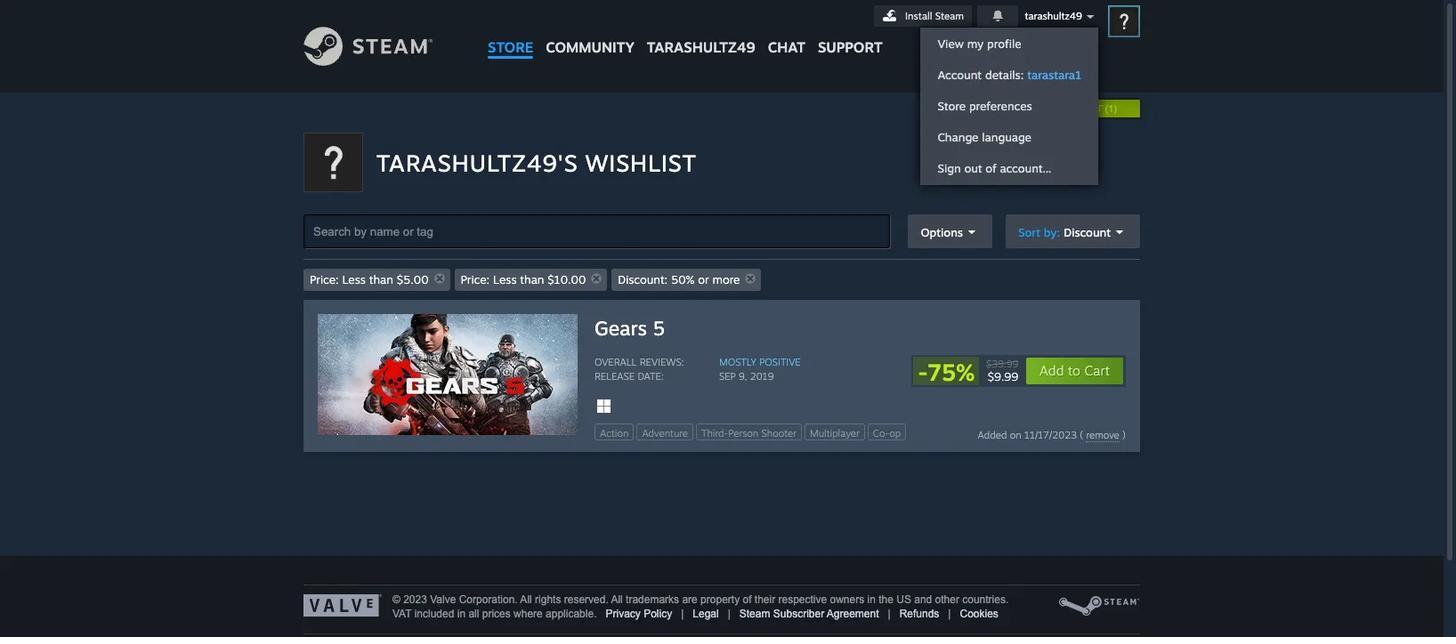 Task type: describe. For each thing, give the bounding box(es) containing it.
chat
[[768, 38, 806, 56]]

all
[[469, 608, 479, 621]]

4 | from the left
[[949, 608, 951, 621]]

date:
[[638, 370, 664, 383]]

Search by name or tag text field
[[304, 215, 891, 248]]

where
[[514, 608, 543, 621]]

co-op
[[873, 427, 901, 440]]

reviews:
[[640, 356, 684, 369]]

$39.99
[[987, 358, 1019, 370]]

add to cart
[[1040, 362, 1110, 379]]

0 vertical spatial of
[[986, 161, 997, 175]]

overall reviews:
[[595, 356, 684, 369]]

property
[[701, 594, 740, 606]]

account
[[938, 68, 982, 82]]

0 vertical spatial in
[[868, 594, 876, 606]]

add
[[1040, 362, 1065, 379]]

support link
[[812, 0, 889, 61]]

$10.00
[[548, 272, 586, 287]]

1 all from the left
[[520, 594, 532, 606]]

less for $10.00
[[493, 272, 517, 287]]

5
[[653, 316, 665, 340]]

op
[[890, 427, 901, 440]]

2 all from the left
[[611, 594, 623, 606]]

privacy
[[606, 608, 641, 621]]

add to cart link
[[1026, 357, 1125, 386]]

3 | from the left
[[888, 608, 891, 621]]

my
[[968, 37, 984, 51]]

gears
[[595, 316, 647, 340]]

legal
[[693, 608, 719, 621]]

person
[[729, 427, 759, 440]]

countries.
[[963, 594, 1009, 606]]

$9.99
[[988, 370, 1019, 384]]

account...
[[1000, 161, 1052, 175]]

third-person shooter
[[702, 427, 797, 440]]

their
[[755, 594, 776, 606]]

than for $10.00
[[520, 272, 544, 287]]

more
[[713, 272, 740, 287]]

2 | from the left
[[728, 608, 731, 621]]

applicable.
[[546, 608, 597, 621]]

change
[[938, 130, 979, 144]]

reserved.
[[564, 594, 609, 606]]

1 vertical spatial in
[[457, 608, 466, 621]]

sign
[[938, 161, 961, 175]]

language
[[982, 130, 1032, 144]]

of inside the © 2023 valve corporation.  all rights reserved.  all trademarks are property of their respective owners in the us and other countries. vat included in all prices where applicable. privacy policy | legal | steam subscriber agreement | refunds | cookies
[[743, 594, 752, 606]]

sign out of account...
[[938, 161, 1052, 175]]

) for 2
[[1026, 103, 1029, 114]]

privacy policy link
[[606, 608, 672, 621]]

trademarks
[[626, 594, 680, 606]]

store preferences link
[[922, 91, 1098, 122]]

steam inside the © 2023 valve corporation.  all rights reserved.  all trademarks are property of their respective owners in the us and other countries. vat included in all prices where applicable. privacy policy | legal | steam subscriber agreement | refunds | cookies
[[740, 608, 771, 621]]

view
[[938, 37, 964, 51]]

price: less than $5.00
[[310, 272, 429, 287]]

2023
[[404, 594, 427, 606]]

respective
[[779, 594, 827, 606]]

owners
[[830, 594, 865, 606]]

gears 5
[[595, 316, 665, 340]]

2 horizontal spatial )
[[1123, 429, 1126, 442]]

$5.00
[[397, 272, 429, 287]]

tarashultz49's
[[377, 149, 578, 177]]

sign out of account... link
[[922, 153, 1098, 184]]

chat link
[[762, 0, 812, 61]]

cookies link
[[960, 608, 999, 621]]

shooter
[[762, 427, 797, 440]]

prices
[[482, 608, 511, 621]]

tarastara1
[[1028, 68, 1082, 82]]

account details: tarastara1
[[938, 68, 1082, 82]]

sort
[[1019, 225, 1041, 239]]

mostly positive release date:
[[595, 356, 801, 383]]

© 2023 valve corporation.  all rights reserved.  all trademarks are property of their respective owners in the us and other countries. vat included in all prices where applicable. privacy policy | legal | steam subscriber agreement | refunds | cookies
[[393, 594, 1009, 621]]

2019
[[750, 370, 774, 383]]

details:
[[986, 68, 1024, 82]]

wishlist
[[586, 149, 697, 177]]

wishlist
[[968, 103, 1015, 114]]

9,
[[739, 370, 748, 383]]

-75%
[[918, 358, 975, 386]]

75%
[[928, 358, 975, 386]]



Task type: locate. For each thing, give the bounding box(es) containing it.
0 horizontal spatial price:
[[310, 272, 339, 287]]

1 horizontal spatial tarashultz49
[[1025, 10, 1083, 22]]

valve software image
[[304, 595, 382, 617], [1059, 595, 1141, 618]]

valve
[[430, 594, 456, 606]]

by:
[[1044, 225, 1061, 239]]

out
[[965, 161, 983, 175]]

1 horizontal spatial less
[[493, 272, 517, 287]]

tarashultz49's wishlist
[[377, 149, 697, 177]]

1 less from the left
[[342, 272, 366, 287]]

than left $10.00 at left
[[520, 272, 544, 287]]

install steam link
[[874, 5, 972, 27]]

1 than from the left
[[369, 272, 394, 287]]

cart right to at the bottom
[[1085, 362, 1110, 379]]

cart left 1
[[1076, 103, 1103, 114]]

view my profile link
[[922, 28, 1098, 60]]

added on 11/17/2023 ( remove )
[[978, 429, 1126, 442]]

tarashultz49 left chat
[[647, 38, 756, 56]]

install
[[906, 10, 933, 22]]

1 horizontal spatial steam
[[936, 10, 964, 22]]

steam subscriber agreement link
[[740, 608, 879, 621]]

| down property
[[728, 608, 731, 621]]

1 vertical spatial cart
[[1085, 362, 1110, 379]]

| down other in the bottom right of the page
[[949, 608, 951, 621]]

refunds
[[900, 608, 940, 621]]

1 horizontal spatial valve software image
[[1059, 595, 1141, 618]]

0 horizontal spatial less
[[342, 272, 366, 287]]

( right 2
[[1106, 103, 1109, 114]]

2 valve software image from the left
[[1059, 595, 1141, 618]]

price: right $5.00
[[461, 272, 490, 287]]

vat
[[393, 608, 412, 621]]

cart
[[1076, 103, 1103, 114], [1085, 362, 1110, 379]]

adventure
[[642, 427, 688, 440]]

11/17/2023
[[1025, 429, 1077, 442]]

sep 9, 2019
[[719, 370, 774, 383]]

0 horizontal spatial in
[[457, 608, 466, 621]]

discount:
[[618, 272, 668, 287]]

1 horizontal spatial (
[[1080, 429, 1084, 442]]

wishlist                 ( 2 )
[[968, 103, 1029, 114]]

action
[[600, 427, 629, 440]]

agreement
[[827, 608, 879, 621]]

multiplayer
[[810, 427, 860, 440]]

discount
[[1064, 225, 1111, 239]]

1 horizontal spatial of
[[986, 161, 997, 175]]

cart         ( 1 )
[[1076, 103, 1118, 114]]

( for 2
[[1017, 103, 1021, 114]]

support
[[818, 38, 883, 56]]

community
[[546, 38, 635, 56]]

)
[[1026, 103, 1029, 114], [1114, 103, 1118, 114], [1123, 429, 1126, 442]]

2 less from the left
[[493, 272, 517, 287]]

0 horizontal spatial all
[[520, 594, 532, 606]]

change language
[[938, 130, 1032, 144]]

cookies
[[960, 608, 999, 621]]

community link
[[540, 0, 641, 65]]

less left $5.00
[[342, 272, 366, 287]]

tarashultz49
[[1025, 10, 1083, 22], [647, 38, 756, 56]]

legal link
[[693, 608, 719, 621]]

$39.99 $9.99
[[987, 358, 1019, 384]]

all up the where
[[520, 594, 532, 606]]

0 horizontal spatial steam
[[740, 608, 771, 621]]

less left $10.00 at left
[[493, 272, 517, 287]]

and
[[915, 594, 933, 606]]

sep
[[719, 370, 736, 383]]

1 vertical spatial of
[[743, 594, 752, 606]]

all up privacy
[[611, 594, 623, 606]]

us
[[897, 594, 912, 606]]

than left $5.00
[[369, 272, 394, 287]]

remove
[[1087, 429, 1120, 442]]

| down the at the bottom right of the page
[[888, 608, 891, 621]]

1 horizontal spatial price:
[[461, 272, 490, 287]]

1 vertical spatial steam
[[740, 608, 771, 621]]

steam up view at the top right of page
[[936, 10, 964, 22]]

(
[[1017, 103, 1021, 114], [1106, 103, 1109, 114], [1080, 429, 1084, 442]]

0 horizontal spatial tarashultz49
[[647, 38, 756, 56]]

all
[[520, 594, 532, 606], [611, 594, 623, 606]]

than for $5.00
[[369, 272, 394, 287]]

price: for price: less than $10.00
[[461, 272, 490, 287]]

0 vertical spatial tarashultz49
[[1025, 10, 1083, 22]]

| down are
[[681, 608, 684, 621]]

of right out
[[986, 161, 997, 175]]

( for 1
[[1106, 103, 1109, 114]]

store link
[[482, 0, 540, 65]]

0 horizontal spatial than
[[369, 272, 394, 287]]

1 | from the left
[[681, 608, 684, 621]]

0 horizontal spatial valve software image
[[304, 595, 382, 617]]

on
[[1010, 429, 1022, 442]]

( right wishlist on the right top
[[1017, 103, 1021, 114]]

included
[[415, 608, 454, 621]]

steam down "their"
[[740, 608, 771, 621]]

0 horizontal spatial )
[[1026, 103, 1029, 114]]

store
[[938, 99, 966, 113]]

tarashultz49 up view my profile 'link'
[[1025, 10, 1083, 22]]

price:
[[310, 272, 339, 287], [461, 272, 490, 287]]

store preferences
[[938, 99, 1033, 113]]

0 horizontal spatial (
[[1017, 103, 1021, 114]]

1 valve software image from the left
[[304, 595, 382, 617]]

1
[[1109, 103, 1114, 114]]

co-
[[873, 427, 890, 440]]

tarashultz49 link
[[641, 0, 762, 65]]

than
[[369, 272, 394, 287], [520, 272, 544, 287]]

of left "their"
[[743, 594, 752, 606]]

2 than from the left
[[520, 272, 544, 287]]

0 horizontal spatial of
[[743, 594, 752, 606]]

or
[[698, 272, 709, 287]]

store
[[488, 38, 534, 56]]

are
[[682, 594, 698, 606]]

rights
[[535, 594, 561, 606]]

subscriber
[[774, 608, 825, 621]]

2 price: from the left
[[461, 272, 490, 287]]

1 horizontal spatial in
[[868, 594, 876, 606]]

) for 1
[[1114, 103, 1118, 114]]

1 horizontal spatial than
[[520, 272, 544, 287]]

1 horizontal spatial all
[[611, 594, 623, 606]]

0 vertical spatial steam
[[936, 10, 964, 22]]

mostly
[[719, 356, 757, 369]]

profile
[[987, 37, 1022, 51]]

corporation.
[[459, 594, 518, 606]]

the
[[879, 594, 894, 606]]

in left the at the bottom right of the page
[[868, 594, 876, 606]]

2 horizontal spatial (
[[1106, 103, 1109, 114]]

added
[[978, 429, 1007, 442]]

1 price: from the left
[[310, 272, 339, 287]]

less for $5.00
[[342, 272, 366, 287]]

third-
[[702, 427, 729, 440]]

0 vertical spatial cart
[[1076, 103, 1103, 114]]

other
[[935, 594, 960, 606]]

release
[[595, 370, 635, 383]]

2
[[1021, 103, 1026, 114]]

view my profile
[[938, 37, 1022, 51]]

options
[[921, 225, 963, 239]]

in left "all"
[[457, 608, 466, 621]]

refunds link
[[900, 608, 940, 621]]

price: left $5.00
[[310, 272, 339, 287]]

1 horizontal spatial )
[[1114, 103, 1118, 114]]

( left remove
[[1080, 429, 1084, 442]]

install steam
[[906, 10, 964, 22]]

price: less than $10.00
[[461, 272, 586, 287]]

1 vertical spatial tarashultz49
[[647, 38, 756, 56]]

in
[[868, 594, 876, 606], [457, 608, 466, 621]]

discount:  50% or more
[[618, 272, 740, 287]]

50%
[[671, 272, 695, 287]]

price: for price: less than $5.00
[[310, 272, 339, 287]]

preferences
[[970, 99, 1033, 113]]



Task type: vqa. For each thing, say whether or not it's contained in the screenshot.
the |
yes



